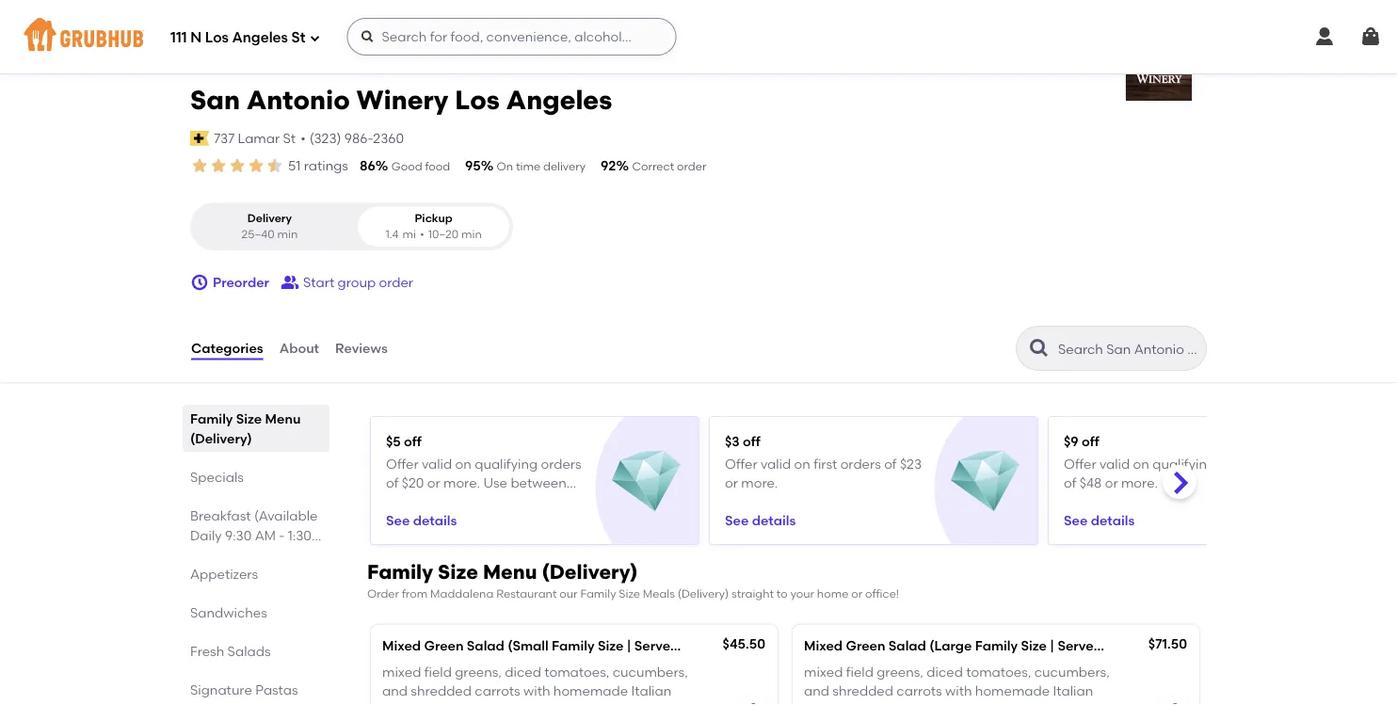 Task type: describe. For each thing, give the bounding box(es) containing it.
correct
[[632, 160, 675, 173]]

1 vertical spatial angeles
[[506, 84, 612, 116]]

fresh salads tab
[[190, 642, 322, 661]]

mixed green salad (large family size | serves 8-12)
[[804, 638, 1135, 654]]

or inside family size menu (delivery) order from maddalena restaurant our family size meals  (delivery) straight to your home or office!
[[852, 587, 863, 601]]

$3 off offer valid on first orders of $23 or more.
[[725, 433, 922, 491]]

on for $5 off
[[455, 456, 472, 472]]

good food
[[392, 160, 450, 173]]

lamar
[[238, 130, 280, 146]]

homemade for (small
[[554, 683, 628, 699]]

$9
[[1064, 433, 1079, 449]]

greens, for (large
[[877, 664, 924, 680]]

categories
[[191, 340, 263, 356]]

(delivery) for family size menu (delivery) order from maddalena restaurant our family size meals  (delivery) straight to your home or office!
[[542, 561, 638, 585]]

Search San Antonio Winery Los Angeles search field
[[1057, 340, 1201, 358]]

mixed for mixed green salad (small family size | serves 4-6)
[[382, 664, 421, 680]]

25–40
[[242, 228, 275, 241]]

diced for (small
[[505, 664, 541, 680]]

between
[[511, 475, 567, 491]]

st inside main navigation navigation
[[292, 29, 306, 46]]

111 n los angeles st
[[170, 29, 306, 46]]

and for mixed green salad (small family size | serves 4-6)
[[382, 683, 408, 699]]

pastas
[[255, 682, 298, 698]]

start
[[303, 275, 335, 291]]

$20
[[402, 475, 424, 491]]

family inside family size menu (delivery)
[[190, 411, 233, 427]]

greens, for (small
[[455, 664, 502, 680]]

appetizers
[[190, 566, 258, 582]]

salad for (large
[[889, 638, 927, 654]]

see details button for $5 off offer valid on qualifying orders of $20 or more. use between 11am–2pm. see details
[[386, 504, 457, 538]]

about
[[279, 340, 319, 356]]

green for mixed green salad (small family size | serves 4-6)
[[424, 638, 464, 654]]

food
[[425, 160, 450, 173]]

$71.50
[[1149, 636, 1188, 652]]

preorder button
[[190, 266, 269, 300]]

4-
[[680, 638, 694, 654]]

on for $9 off
[[1134, 456, 1150, 472]]

with for (small
[[524, 683, 551, 699]]

valid for $3 off
[[761, 456, 791, 472]]

appetizers tab
[[190, 564, 322, 584]]

off for $9 off
[[1082, 433, 1100, 449]]

family right our
[[581, 587, 616, 601]]

family right (large
[[976, 638, 1018, 654]]

italian for 8-
[[1054, 683, 1094, 699]]

italian for 4-
[[632, 683, 672, 699]]

12)
[[1117, 638, 1135, 654]]

breakfast (available daily 9:30 am - 1:30 pm) appetizers
[[190, 508, 318, 582]]

family size menu (delivery)
[[190, 411, 301, 447]]

green for mixed green salad (large family size | serves 8-12)
[[846, 638, 886, 654]]

to
[[777, 587, 788, 601]]

signature pastas
[[190, 682, 298, 698]]

fresh salads
[[190, 643, 271, 659]]

-
[[279, 528, 285, 544]]

| for 4-
[[627, 638, 632, 654]]

737
[[214, 130, 235, 146]]

breakfast
[[190, 508, 251, 524]]

mixed field greens, diced tomatoes, cucumbers, and shredded carrots with homemade italian dressing for (large
[[804, 664, 1110, 705]]

our
[[560, 587, 578, 601]]

preorder
[[213, 275, 269, 291]]

option group containing delivery 25–40 min
[[190, 203, 513, 251]]

6)
[[694, 638, 707, 654]]

breakfast (available daily 9:30 am - 1:30 pm) tab
[[190, 506, 322, 563]]

mi
[[403, 228, 416, 241]]

9:30
[[225, 528, 252, 544]]

95
[[465, 158, 481, 174]]

$45.50
[[723, 636, 766, 652]]

of for $23
[[885, 456, 897, 472]]

0 horizontal spatial •
[[301, 130, 306, 146]]

| for 8-
[[1051, 638, 1055, 654]]

diced for (large
[[927, 664, 963, 680]]

more. for $3 off
[[742, 475, 778, 491]]

salad for (small
[[467, 638, 505, 654]]

737 lamar st
[[214, 130, 296, 146]]

$5
[[386, 433, 401, 449]]

(available
[[254, 508, 318, 524]]

orders for offer valid on qualifying orders of $48 or more.
[[1219, 456, 1260, 472]]

restaurant
[[497, 587, 557, 601]]

on time delivery
[[497, 160, 586, 173]]

good
[[392, 160, 422, 173]]

serves for 4-
[[635, 638, 677, 654]]

$48
[[1080, 475, 1102, 491]]

home
[[817, 587, 849, 601]]

meals
[[643, 587, 675, 601]]

start group order button
[[281, 266, 414, 300]]

start group order
[[303, 275, 414, 291]]

8-
[[1104, 638, 1117, 654]]

1.4
[[386, 228, 399, 241]]

field for mixed green salad (large family size | serves 8-12)
[[847, 664, 874, 680]]

51 ratings
[[288, 158, 348, 174]]

see details for $3 off offer valid on first orders of $23 or more.
[[725, 512, 796, 528]]

orders for offer valid on qualifying orders of $20 or more. use between 11am–2pm.
[[541, 456, 582, 472]]

delivery 25–40 min
[[242, 211, 298, 241]]

main navigation navigation
[[0, 0, 1398, 73]]

see details for $9 off offer valid on qualifying orders of $48 or more.
[[1064, 512, 1135, 528]]

fresh
[[190, 643, 224, 659]]

• inside pickup 1.4 mi • 10–20 min
[[420, 228, 424, 241]]

correct order
[[632, 160, 707, 173]]

(small
[[508, 638, 549, 654]]

(delivery) for family size menu (delivery)
[[190, 431, 252, 447]]

size up the maddalena
[[438, 561, 478, 585]]

straight
[[732, 587, 774, 601]]

ratings
[[304, 158, 348, 174]]

reviews button
[[334, 315, 389, 382]]

homemade for (large
[[976, 683, 1050, 699]]

serves for 8-
[[1058, 638, 1101, 654]]

2360
[[373, 130, 404, 146]]

n
[[190, 29, 202, 46]]

menu for family size menu (delivery) order from maddalena restaurant our family size meals  (delivery) straight to your home or office!
[[483, 561, 537, 585]]

time
[[516, 160, 541, 173]]

menu for family size menu (delivery)
[[265, 411, 301, 427]]

size inside family size menu (delivery)
[[236, 411, 262, 427]]

1 horizontal spatial order
[[677, 160, 707, 173]]

valid for $5 off
[[422, 456, 452, 472]]

signature
[[190, 682, 252, 698]]

specials
[[190, 469, 244, 485]]

about button
[[278, 315, 320, 382]]

san antonio winery los angeles
[[190, 84, 612, 116]]

on
[[497, 160, 513, 173]]

family right (small
[[552, 638, 595, 654]]

categories button
[[190, 315, 264, 382]]

family size menu (delivery) order from maddalena restaurant our family size meals  (delivery) straight to your home or office!
[[367, 561, 900, 601]]

family size menu (delivery) tab
[[190, 409, 322, 448]]

first
[[814, 456, 838, 472]]

order inside button
[[379, 275, 414, 291]]

mixed for mixed green salad (large family size | serves 8-12)
[[804, 638, 843, 654]]

daily
[[190, 528, 222, 544]]

family up from
[[367, 561, 433, 585]]

field for mixed green salad (small family size | serves 4-6)
[[425, 664, 452, 680]]

$23
[[900, 456, 922, 472]]

details for $9 off offer valid on qualifying orders of $48 or more.
[[1091, 512, 1135, 528]]



Task type: locate. For each thing, give the bounding box(es) containing it.
1 with from the left
[[524, 683, 551, 699]]

92
[[601, 158, 616, 174]]

1 horizontal spatial angeles
[[506, 84, 612, 116]]

off right $3
[[743, 433, 761, 449]]

1 details from the left
[[413, 512, 457, 528]]

more. inside $3 off offer valid on first orders of $23 or more.
[[742, 475, 778, 491]]

of for $20
[[386, 475, 399, 491]]

0 vertical spatial order
[[677, 160, 707, 173]]

mixed field greens, diced tomatoes, cucumbers, and shredded carrots with homemade italian dressing down (small
[[382, 664, 688, 705]]

signature pastas tab
[[190, 680, 322, 700]]

1 horizontal spatial shredded
[[833, 683, 894, 699]]

tomatoes,
[[545, 664, 610, 680], [967, 664, 1032, 680]]

carrots for (large
[[897, 683, 943, 699]]

or right $48
[[1106, 475, 1119, 491]]

1 horizontal spatial of
[[885, 456, 897, 472]]

size left meals
[[619, 587, 640, 601]]

delivery
[[543, 160, 586, 173]]

Search for food, convenience, alcohol... search field
[[347, 18, 677, 56]]

1 | from the left
[[627, 638, 632, 654]]

3 see details button from the left
[[1064, 504, 1135, 538]]

1 greens, from the left
[[455, 664, 502, 680]]

2 | from the left
[[1051, 638, 1055, 654]]

see for offer valid on qualifying orders of $48 or more.
[[1064, 512, 1088, 528]]

0 horizontal spatial see details
[[725, 512, 796, 528]]

1 on from the left
[[455, 456, 472, 472]]

0 horizontal spatial diced
[[505, 664, 541, 680]]

see details button down $48
[[1064, 504, 1135, 538]]

2 details from the left
[[752, 512, 796, 528]]

0 horizontal spatial and
[[382, 683, 408, 699]]

qualifying inside $5 off offer valid on qualifying orders of $20 or more. use between 11am–2pm. see details
[[475, 456, 538, 472]]

diced
[[505, 664, 541, 680], [927, 664, 963, 680]]

1 horizontal spatial (delivery)
[[542, 561, 638, 585]]

1 see details from the left
[[725, 512, 796, 528]]

angeles up the delivery
[[506, 84, 612, 116]]

svg image inside preorder "button"
[[190, 273, 209, 292]]

1 horizontal spatial |
[[1051, 638, 1055, 654]]

or inside the $9 off offer valid on qualifying orders of $48 or more.
[[1106, 475, 1119, 491]]

1 horizontal spatial los
[[455, 84, 500, 116]]

offer inside $3 off offer valid on first orders of $23 or more.
[[725, 456, 758, 472]]

(323) 986-2360 button
[[310, 129, 404, 148]]

st inside the 737 lamar st button
[[283, 130, 296, 146]]

1 horizontal spatial italian
[[1054, 683, 1094, 699]]

off inside $5 off offer valid on qualifying orders of $20 or more. use between 11am–2pm. see details
[[404, 433, 422, 449]]

your
[[791, 587, 815, 601]]

maddalena
[[430, 587, 494, 601]]

off for $3 off
[[743, 433, 761, 449]]

min down delivery
[[277, 228, 298, 241]]

qualifying for offer valid on qualifying orders of $48 or more.
[[1153, 456, 1216, 472]]

valid inside $3 off offer valid on first orders of $23 or more.
[[761, 456, 791, 472]]

promo image for offer valid on qualifying orders of $20 or more. use between 11am–2pm.
[[612, 447, 681, 516]]

2 carrots from the left
[[897, 683, 943, 699]]

1 horizontal spatial mixed field greens, diced tomatoes, cucumbers, and shredded carrots with homemade italian dressing
[[804, 664, 1110, 705]]

see details down $48
[[1064, 512, 1135, 528]]

see details up the straight
[[725, 512, 796, 528]]

(delivery) up our
[[542, 561, 638, 585]]

san
[[190, 84, 240, 116]]

group
[[338, 275, 376, 291]]

1 field from the left
[[425, 664, 452, 680]]

of inside $3 off offer valid on first orders of $23 or more.
[[885, 456, 897, 472]]

or right the home
[[852, 587, 863, 601]]

of
[[885, 456, 897, 472], [386, 475, 399, 491], [1064, 475, 1077, 491]]

1 horizontal spatial min
[[462, 228, 482, 241]]

menu up "restaurant"
[[483, 561, 537, 585]]

1 horizontal spatial qualifying
[[1153, 456, 1216, 472]]

1 diced from the left
[[505, 664, 541, 680]]

dressing for mixed green salad (large family size | serves 8-12)
[[804, 703, 858, 705]]

homemade down mixed green salad (large family size | serves 8-12)
[[976, 683, 1050, 699]]

1 and from the left
[[382, 683, 408, 699]]

0 horizontal spatial green
[[424, 638, 464, 654]]

orders inside $5 off offer valid on qualifying orders of $20 or more. use between 11am–2pm. see details
[[541, 456, 582, 472]]

1 mixed from the left
[[382, 638, 421, 654]]

0 horizontal spatial more.
[[444, 475, 480, 491]]

pm)
[[190, 547, 215, 563]]

cucumbers, down '4-'
[[613, 664, 688, 680]]

1 horizontal spatial see
[[725, 512, 749, 528]]

orders inside the $9 off offer valid on qualifying orders of $48 or more.
[[1219, 456, 1260, 472]]

mixed field greens, diced tomatoes, cucumbers, and shredded carrots with homemade italian dressing down (large
[[804, 664, 1110, 705]]

2 vertical spatial (delivery)
[[678, 587, 729, 601]]

shredded for mixed green salad (small family size | serves 4-6)
[[411, 683, 472, 699]]

min inside delivery 25–40 min
[[277, 228, 298, 241]]

or for $5 off
[[427, 475, 440, 491]]

0 horizontal spatial mixed
[[382, 638, 421, 654]]

| left '4-'
[[627, 638, 632, 654]]

sandwiches tab
[[190, 603, 322, 623]]

2 valid from the left
[[761, 456, 791, 472]]

1 horizontal spatial with
[[946, 683, 973, 699]]

see inside $5 off offer valid on qualifying orders of $20 or more. use between 11am–2pm. see details
[[386, 512, 410, 528]]

mixed down the home
[[804, 664, 843, 680]]

1 serves from the left
[[635, 638, 677, 654]]

$5 off offer valid on qualifying orders of $20 or more. use between 11am–2pm. see details
[[386, 433, 582, 528]]

sandwiches
[[190, 605, 267, 621]]

more. inside the $9 off offer valid on qualifying orders of $48 or more.
[[1122, 475, 1159, 491]]

2 horizontal spatial details
[[1091, 512, 1135, 528]]

svg image
[[1314, 25, 1337, 48], [309, 32, 321, 44], [1164, 701, 1187, 705]]

of inside the $9 off offer valid on qualifying orders of $48 or more.
[[1064, 475, 1077, 491]]

or down $3
[[725, 475, 738, 491]]

size left 8-
[[1022, 638, 1047, 654]]

2 promo image from the left
[[952, 447, 1020, 516]]

green down the maddalena
[[424, 638, 464, 654]]

cucumbers, for 4-
[[613, 664, 688, 680]]

2 field from the left
[[847, 664, 874, 680]]

delivery
[[247, 211, 292, 225]]

1 horizontal spatial and
[[804, 683, 830, 699]]

diced down (large
[[927, 664, 963, 680]]

of left $48
[[1064, 475, 1077, 491]]

dressing for mixed green salad (small family size | serves 4-6)
[[382, 703, 436, 705]]

greens, down mixed green salad (large family size | serves 8-12)
[[877, 664, 924, 680]]

shredded for mixed green salad (large family size | serves 8-12)
[[833, 683, 894, 699]]

off right the '$5'
[[404, 433, 422, 449]]

angeles inside main navigation navigation
[[232, 29, 288, 46]]

see down $48
[[1064, 512, 1088, 528]]

carrots down (large
[[897, 683, 943, 699]]

2 see details button from the left
[[725, 504, 796, 538]]

2 serves from the left
[[1058, 638, 1101, 654]]

offer for $5
[[386, 456, 419, 472]]

0 horizontal spatial tomatoes,
[[545, 664, 610, 680]]

1 promo image from the left
[[612, 447, 681, 516]]

or for $9 off
[[1106, 475, 1119, 491]]

mixed for mixed green salad (small family size | serves 4-6)
[[382, 638, 421, 654]]

st up antonio
[[292, 29, 306, 46]]

use
[[484, 475, 508, 491]]

1 cucumbers, from the left
[[613, 664, 688, 680]]

0 horizontal spatial cucumbers,
[[613, 664, 688, 680]]

2 diced from the left
[[927, 664, 963, 680]]

1 vertical spatial los
[[455, 84, 500, 116]]

dressing
[[382, 703, 436, 705], [804, 703, 858, 705]]

0 horizontal spatial promo image
[[612, 447, 681, 516]]

pickup 1.4 mi • 10–20 min
[[386, 211, 482, 241]]

3 offer from the left
[[1064, 456, 1097, 472]]

1 horizontal spatial valid
[[761, 456, 791, 472]]

1 homemade from the left
[[554, 683, 628, 699]]

menu up the specials tab
[[265, 411, 301, 427]]

see details button up the straight
[[725, 504, 796, 538]]

1 see from the left
[[386, 512, 410, 528]]

of left "$23"
[[885, 456, 897, 472]]

los inside main navigation navigation
[[205, 29, 229, 46]]

51
[[288, 158, 301, 174]]

on inside $3 off offer valid on first orders of $23 or more.
[[795, 456, 811, 472]]

2 shredded from the left
[[833, 683, 894, 699]]

(delivery) up specials
[[190, 431, 252, 447]]

tomatoes, down mixed green salad (large family size | serves 8-12)
[[967, 664, 1032, 680]]

0 horizontal spatial details
[[413, 512, 457, 528]]

orders for offer valid on first orders of $23 or more.
[[841, 456, 881, 472]]

more. for $9 off
[[1122, 475, 1159, 491]]

carrots
[[475, 683, 521, 699], [897, 683, 943, 699]]

1 orders from the left
[[541, 456, 582, 472]]

cucumbers, down 8-
[[1035, 664, 1110, 680]]

am
[[255, 528, 276, 544]]

• right mi
[[420, 228, 424, 241]]

0 vertical spatial st
[[292, 29, 306, 46]]

0 horizontal spatial offer
[[386, 456, 419, 472]]

angeles right n
[[232, 29, 288, 46]]

with for (large
[[946, 683, 973, 699]]

1 valid from the left
[[422, 456, 452, 472]]

2 green from the left
[[846, 638, 886, 654]]

2 min from the left
[[462, 228, 482, 241]]

of left $20 on the bottom of page
[[386, 475, 399, 491]]

0 horizontal spatial shredded
[[411, 683, 472, 699]]

see details button for $3 off offer valid on first orders of $23 or more.
[[725, 504, 796, 538]]

with down mixed green salad (small family size | serves 4-6) on the bottom of page
[[524, 683, 551, 699]]

0 vertical spatial menu
[[265, 411, 301, 427]]

2 horizontal spatial orders
[[1219, 456, 1260, 472]]

2 horizontal spatial off
[[1082, 433, 1100, 449]]

1 shredded from the left
[[411, 683, 472, 699]]

offer
[[386, 456, 419, 472], [725, 456, 758, 472], [1064, 456, 1097, 472]]

1 vertical spatial st
[[283, 130, 296, 146]]

2 offer from the left
[[725, 456, 758, 472]]

los up 95
[[455, 84, 500, 116]]

option group
[[190, 203, 513, 251]]

1 qualifying from the left
[[475, 456, 538, 472]]

3 details from the left
[[1091, 512, 1135, 528]]

0 horizontal spatial carrots
[[475, 683, 521, 699]]

see details button
[[386, 504, 457, 538], [725, 504, 796, 538], [1064, 504, 1135, 538]]

san antonio winery los angeles logo image
[[1127, 35, 1192, 101]]

size
[[236, 411, 262, 427], [438, 561, 478, 585], [619, 587, 640, 601], [598, 638, 624, 654], [1022, 638, 1047, 654]]

1 horizontal spatial serves
[[1058, 638, 1101, 654]]

0 vertical spatial •
[[301, 130, 306, 146]]

1 horizontal spatial details
[[752, 512, 796, 528]]

• (323) 986-2360
[[301, 130, 404, 146]]

2 on from the left
[[795, 456, 811, 472]]

2 horizontal spatial of
[[1064, 475, 1077, 491]]

subscription pass image
[[190, 131, 209, 146]]

10–20
[[428, 228, 459, 241]]

menu inside family size menu (delivery)
[[265, 411, 301, 427]]

with down (large
[[946, 683, 973, 699]]

1 horizontal spatial mixed
[[804, 638, 843, 654]]

valid for $9 off
[[1100, 456, 1131, 472]]

field down office!
[[847, 664, 874, 680]]

2 greens, from the left
[[877, 664, 924, 680]]

valid up $20 on the bottom of page
[[422, 456, 452, 472]]

1 vertical spatial menu
[[483, 561, 537, 585]]

0 horizontal spatial |
[[627, 638, 632, 654]]

or inside $5 off offer valid on qualifying orders of $20 or more. use between 11am–2pm. see details
[[427, 475, 440, 491]]

86
[[360, 158, 376, 174]]

mixed field greens, diced tomatoes, cucumbers, and shredded carrots with homemade italian dressing for (small
[[382, 664, 688, 705]]

office!
[[866, 587, 900, 601]]

offer inside the $9 off offer valid on qualifying orders of $48 or more.
[[1064, 456, 1097, 472]]

1 mixed field greens, diced tomatoes, cucumbers, and shredded carrots with homemade italian dressing from the left
[[382, 664, 688, 705]]

see for offer valid on first orders of $23 or more.
[[725, 512, 749, 528]]

0 horizontal spatial mixed
[[382, 664, 421, 680]]

2 mixed from the left
[[804, 638, 843, 654]]

0 horizontal spatial on
[[455, 456, 472, 472]]

and for mixed green salad (large family size | serves 8-12)
[[804, 683, 830, 699]]

diced down (small
[[505, 664, 541, 680]]

3 more. from the left
[[1122, 475, 1159, 491]]

more. inside $5 off offer valid on qualifying orders of $20 or more. use between 11am–2pm. see details
[[444, 475, 480, 491]]

tomatoes, for (large
[[967, 664, 1032, 680]]

antonio
[[246, 84, 350, 116]]

1 horizontal spatial on
[[795, 456, 811, 472]]

3 see from the left
[[1064, 512, 1088, 528]]

0 horizontal spatial serves
[[635, 638, 677, 654]]

0 vertical spatial angeles
[[232, 29, 288, 46]]

homemade down mixed green salad (small family size | serves 4-6) on the bottom of page
[[554, 683, 628, 699]]

greens, down mixed green salad (small family size | serves 4-6) on the bottom of page
[[455, 664, 502, 680]]

(323)
[[310, 130, 341, 146]]

(delivery) inside family size menu (delivery)
[[190, 431, 252, 447]]

offer down $3
[[725, 456, 758, 472]]

orders
[[541, 456, 582, 472], [841, 456, 881, 472], [1219, 456, 1260, 472]]

1 horizontal spatial green
[[846, 638, 886, 654]]

2 with from the left
[[946, 683, 973, 699]]

tomatoes, down mixed green salad (small family size | serves 4-6) on the bottom of page
[[545, 664, 610, 680]]

1 offer from the left
[[386, 456, 419, 472]]

2 tomatoes, from the left
[[967, 664, 1032, 680]]

details inside $5 off offer valid on qualifying orders of $20 or more. use between 11am–2pm. see details
[[413, 512, 457, 528]]

0 horizontal spatial dressing
[[382, 703, 436, 705]]

2 italian from the left
[[1054, 683, 1094, 699]]

(large
[[930, 638, 972, 654]]

offer for $9
[[1064, 456, 1097, 472]]

mixed down from
[[382, 664, 421, 680]]

2 more. from the left
[[742, 475, 778, 491]]

carrots for (small
[[475, 683, 521, 699]]

0 horizontal spatial off
[[404, 433, 422, 449]]

serves left '4-'
[[635, 638, 677, 654]]

1 horizontal spatial cucumbers,
[[1035, 664, 1110, 680]]

1 horizontal spatial promo image
[[952, 447, 1020, 516]]

0 horizontal spatial orders
[[541, 456, 582, 472]]

min
[[277, 228, 298, 241], [462, 228, 482, 241]]

1 min from the left
[[277, 228, 298, 241]]

0 horizontal spatial qualifying
[[475, 456, 538, 472]]

qualifying inside the $9 off offer valid on qualifying orders of $48 or more.
[[1153, 456, 1216, 472]]

on inside the $9 off offer valid on qualifying orders of $48 or more.
[[1134, 456, 1150, 472]]

field down from
[[425, 664, 452, 680]]

2 orders from the left
[[841, 456, 881, 472]]

2 off from the left
[[743, 433, 761, 449]]

see
[[386, 512, 410, 528], [725, 512, 749, 528], [1064, 512, 1088, 528]]

green
[[424, 638, 464, 654], [846, 638, 886, 654]]

min inside pickup 1.4 mi • 10–20 min
[[462, 228, 482, 241]]

1 horizontal spatial field
[[847, 664, 874, 680]]

svg image
[[1360, 25, 1383, 48], [360, 29, 375, 44], [190, 273, 209, 292], [742, 701, 765, 705]]

order right group
[[379, 275, 414, 291]]

mixed for mixed green salad (large family size | serves 8-12)
[[804, 664, 843, 680]]

see down 11am–2pm.
[[386, 512, 410, 528]]

1 mixed from the left
[[382, 664, 421, 680]]

1 green from the left
[[424, 638, 464, 654]]

details for $3 off offer valid on first orders of $23 or more.
[[752, 512, 796, 528]]

people icon image
[[281, 273, 299, 292]]

986-
[[345, 130, 373, 146]]

salad
[[467, 638, 505, 654], [889, 638, 927, 654]]

1 horizontal spatial more.
[[742, 475, 778, 491]]

2 dressing from the left
[[804, 703, 858, 705]]

•
[[301, 130, 306, 146], [420, 228, 424, 241]]

offer up $48
[[1064, 456, 1097, 472]]

st up 51
[[283, 130, 296, 146]]

1 salad from the left
[[467, 638, 505, 654]]

off right $9
[[1082, 433, 1100, 449]]

details
[[413, 512, 457, 528], [752, 512, 796, 528], [1091, 512, 1135, 528]]

2 horizontal spatial see details button
[[1064, 504, 1135, 538]]

pickup
[[415, 211, 453, 225]]

1 horizontal spatial menu
[[483, 561, 537, 585]]

1 horizontal spatial svg image
[[1164, 701, 1187, 705]]

homemade
[[554, 683, 628, 699], [976, 683, 1050, 699]]

0 vertical spatial los
[[205, 29, 229, 46]]

• left (323)
[[301, 130, 306, 146]]

serves left 8-
[[1058, 638, 1101, 654]]

1 horizontal spatial greens,
[[877, 664, 924, 680]]

0 horizontal spatial italian
[[632, 683, 672, 699]]

1 carrots from the left
[[475, 683, 521, 699]]

737 lamar st button
[[213, 128, 297, 149]]

2 homemade from the left
[[976, 683, 1050, 699]]

menu inside family size menu (delivery) order from maddalena restaurant our family size meals  (delivery) straight to your home or office!
[[483, 561, 537, 585]]

salad left (large
[[889, 638, 927, 654]]

or right $20 on the bottom of page
[[427, 475, 440, 491]]

los right n
[[205, 29, 229, 46]]

see up the straight
[[725, 512, 749, 528]]

1 horizontal spatial mixed
[[804, 664, 843, 680]]

orders inside $3 off offer valid on first orders of $23 or more.
[[841, 456, 881, 472]]

2 see details from the left
[[1064, 512, 1135, 528]]

1 horizontal spatial diced
[[927, 664, 963, 680]]

1 horizontal spatial offer
[[725, 456, 758, 472]]

details down 11am–2pm.
[[413, 512, 457, 528]]

valid up $48
[[1100, 456, 1131, 472]]

promo image for offer valid on first orders of $23 or more.
[[952, 447, 1020, 516]]

search icon image
[[1029, 337, 1051, 360]]

3 orders from the left
[[1219, 456, 1260, 472]]

angeles
[[232, 29, 288, 46], [506, 84, 612, 116]]

| left 8-
[[1051, 638, 1055, 654]]

family up specials
[[190, 411, 233, 427]]

valid inside the $9 off offer valid on qualifying orders of $48 or more.
[[1100, 456, 1131, 472]]

2 horizontal spatial on
[[1134, 456, 1150, 472]]

promo image
[[612, 447, 681, 516], [952, 447, 1020, 516]]

on inside $5 off offer valid on qualifying orders of $20 or more. use between 11am–2pm. see details
[[455, 456, 472, 472]]

mixed down the home
[[804, 638, 843, 654]]

1 horizontal spatial dressing
[[804, 703, 858, 705]]

1 vertical spatial order
[[379, 275, 414, 291]]

of inside $5 off offer valid on qualifying orders of $20 or more. use between 11am–2pm. see details
[[386, 475, 399, 491]]

1 italian from the left
[[632, 683, 672, 699]]

tomatoes, for (small
[[545, 664, 610, 680]]

2 and from the left
[[804, 683, 830, 699]]

1 dressing from the left
[[382, 703, 436, 705]]

2 qualifying from the left
[[1153, 456, 1216, 472]]

qualifying for offer valid on qualifying orders of $20 or more. use between 11am–2pm.
[[475, 456, 538, 472]]

2 mixed field greens, diced tomatoes, cucumbers, and shredded carrots with homemade italian dressing from the left
[[804, 664, 1110, 705]]

on for $3 off
[[795, 456, 811, 472]]

1 horizontal spatial carrots
[[897, 683, 943, 699]]

valid inside $5 off offer valid on qualifying orders of $20 or more. use between 11am–2pm. see details
[[422, 456, 452, 472]]

off for $5 off
[[404, 433, 422, 449]]

1 vertical spatial (delivery)
[[542, 561, 638, 585]]

see details button down $20 on the bottom of page
[[386, 504, 457, 538]]

0 horizontal spatial order
[[379, 275, 414, 291]]

$9 off offer valid on qualifying orders of $48 or more.
[[1064, 433, 1260, 491]]

min right the 10–20
[[462, 228, 482, 241]]

1 tomatoes, from the left
[[545, 664, 610, 680]]

0 horizontal spatial with
[[524, 683, 551, 699]]

1 horizontal spatial •
[[420, 228, 424, 241]]

reviews
[[335, 340, 388, 356]]

1 horizontal spatial salad
[[889, 638, 927, 654]]

1 horizontal spatial see details button
[[725, 504, 796, 538]]

offer for $3
[[725, 456, 758, 472]]

los
[[205, 29, 229, 46], [455, 84, 500, 116]]

0 horizontal spatial min
[[277, 228, 298, 241]]

(delivery) right meals
[[678, 587, 729, 601]]

star icon image
[[190, 156, 209, 175], [209, 156, 228, 175], [228, 156, 247, 175], [247, 156, 266, 175], [266, 156, 284, 175], [266, 156, 284, 175]]

1 see details button from the left
[[386, 504, 457, 538]]

mixed field greens, diced tomatoes, cucumbers, and shredded carrots with homemade italian dressing
[[382, 664, 688, 705], [804, 664, 1110, 705]]

or inside $3 off offer valid on first orders of $23 or more.
[[725, 475, 738, 491]]

of for $48
[[1064, 475, 1077, 491]]

3 valid from the left
[[1100, 456, 1131, 472]]

mixed green salad (small family size | serves 4-6)
[[382, 638, 707, 654]]

11am–2pm.
[[386, 494, 456, 510]]

0 horizontal spatial (delivery)
[[190, 431, 252, 447]]

2 horizontal spatial offer
[[1064, 456, 1097, 472]]

specials tab
[[190, 467, 322, 487]]

see details button for $9 off offer valid on qualifying orders of $48 or more.
[[1064, 504, 1135, 538]]

winery
[[356, 84, 449, 116]]

0 horizontal spatial field
[[425, 664, 452, 680]]

3 off from the left
[[1082, 433, 1100, 449]]

0 vertical spatial (delivery)
[[190, 431, 252, 447]]

0 horizontal spatial homemade
[[554, 683, 628, 699]]

$3
[[725, 433, 740, 449]]

off inside $3 off offer valid on first orders of $23 or more.
[[743, 433, 761, 449]]

2 horizontal spatial more.
[[1122, 475, 1159, 491]]

salad left (small
[[467, 638, 505, 654]]

on
[[455, 456, 472, 472], [795, 456, 811, 472], [1134, 456, 1150, 472]]

offer up $20 on the bottom of page
[[386, 456, 419, 472]]

0 horizontal spatial los
[[205, 29, 229, 46]]

cucumbers, for 8-
[[1035, 664, 1110, 680]]

1 vertical spatial •
[[420, 228, 424, 241]]

off inside the $9 off offer valid on qualifying orders of $48 or more.
[[1082, 433, 1100, 449]]

order right the correct
[[677, 160, 707, 173]]

and
[[382, 683, 408, 699], [804, 683, 830, 699]]

mixed down from
[[382, 638, 421, 654]]

offer inside $5 off offer valid on qualifying orders of $20 or more. use between 11am–2pm. see details
[[386, 456, 419, 472]]

salads
[[228, 643, 271, 659]]

0 horizontal spatial svg image
[[309, 32, 321, 44]]

2 horizontal spatial svg image
[[1314, 25, 1337, 48]]

order
[[367, 587, 399, 601]]

see details
[[725, 512, 796, 528], [1064, 512, 1135, 528]]

2 mixed from the left
[[804, 664, 843, 680]]

size up the specials tab
[[236, 411, 262, 427]]

1 horizontal spatial see details
[[1064, 512, 1135, 528]]

2 cucumbers, from the left
[[1035, 664, 1110, 680]]

1:30
[[288, 528, 312, 544]]

size down family size menu (delivery) order from maddalena restaurant our family size meals  (delivery) straight to your home or office!
[[598, 638, 624, 654]]

off
[[404, 433, 422, 449], [743, 433, 761, 449], [1082, 433, 1100, 449]]

details up to
[[752, 512, 796, 528]]

order
[[677, 160, 707, 173], [379, 275, 414, 291]]

0 horizontal spatial valid
[[422, 456, 452, 472]]

0 horizontal spatial see details button
[[386, 504, 457, 538]]

more. for $5 off
[[444, 475, 480, 491]]

carrots down (small
[[475, 683, 521, 699]]

from
[[402, 587, 428, 601]]

3 on from the left
[[1134, 456, 1150, 472]]

2 horizontal spatial (delivery)
[[678, 587, 729, 601]]

details down $48
[[1091, 512, 1135, 528]]

2 salad from the left
[[889, 638, 927, 654]]

1 horizontal spatial orders
[[841, 456, 881, 472]]

1 horizontal spatial tomatoes,
[[967, 664, 1032, 680]]

1 off from the left
[[404, 433, 422, 449]]

valid
[[422, 456, 452, 472], [761, 456, 791, 472], [1100, 456, 1131, 472]]

2 horizontal spatial valid
[[1100, 456, 1131, 472]]

1 horizontal spatial homemade
[[976, 683, 1050, 699]]

2 see from the left
[[725, 512, 749, 528]]

or for $3 off
[[725, 475, 738, 491]]

0 horizontal spatial angeles
[[232, 29, 288, 46]]

0 horizontal spatial of
[[386, 475, 399, 491]]

italian
[[632, 683, 672, 699], [1054, 683, 1094, 699]]

with
[[524, 683, 551, 699], [946, 683, 973, 699]]

1 more. from the left
[[444, 475, 480, 491]]

more.
[[444, 475, 480, 491], [742, 475, 778, 491], [1122, 475, 1159, 491]]

green down office!
[[846, 638, 886, 654]]

valid left first
[[761, 456, 791, 472]]



Task type: vqa. For each thing, say whether or not it's contained in the screenshot.


